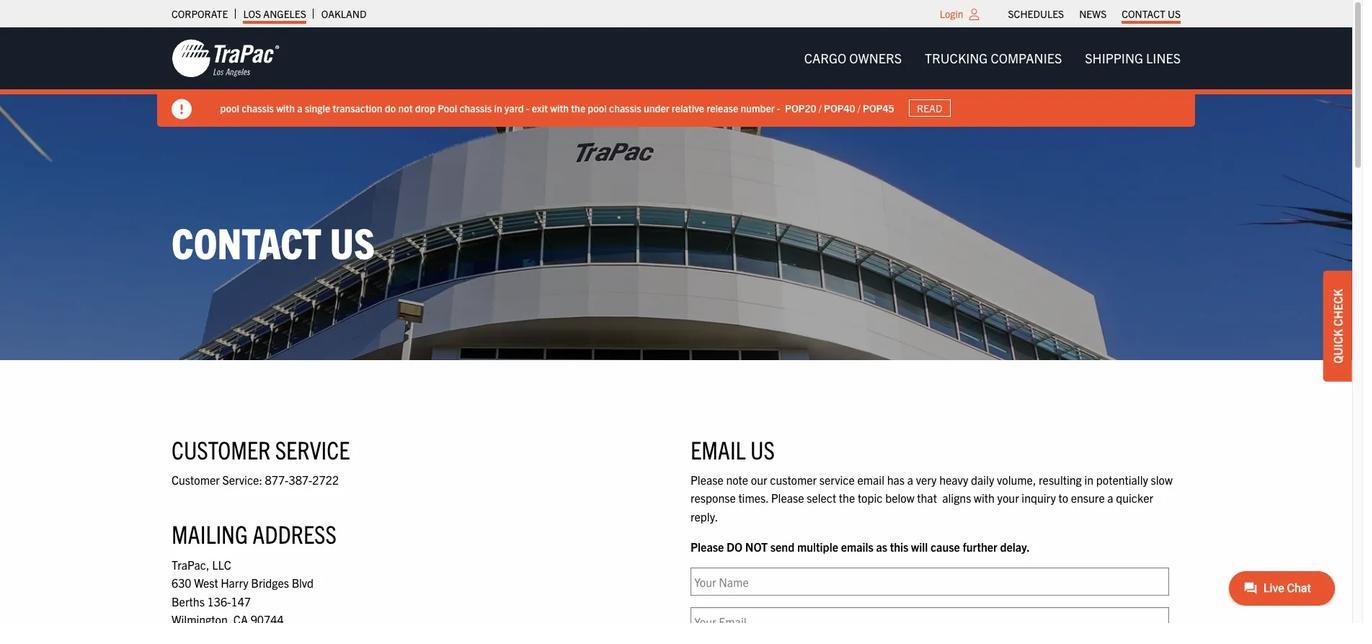 Task type: vqa. For each thing, say whether or not it's contained in the screenshot.
contact
yes



Task type: describe. For each thing, give the bounding box(es) containing it.
2 - from the left
[[778, 101, 781, 114]]

email
[[858, 473, 885, 487]]

0 horizontal spatial contact
[[172, 215, 322, 268]]

blvd
[[292, 576, 314, 591]]

0 vertical spatial a
[[298, 101, 303, 114]]

llc
[[212, 558, 231, 572]]

quick check
[[1331, 289, 1346, 364]]

service
[[275, 434, 350, 465]]

do
[[385, 101, 396, 114]]

2 horizontal spatial a
[[1108, 491, 1114, 506]]

not
[[745, 540, 768, 554]]

lines
[[1147, 50, 1181, 66]]

companies
[[991, 50, 1062, 66]]

banner containing cargo owners
[[0, 27, 1364, 127]]

pool chassis with a single transaction  do not drop pool chassis in yard -  exit with the pool chassis under relative release number -  pop20 / pop40 / pop45
[[221, 101, 895, 114]]

ensure
[[1071, 491, 1105, 506]]

please for our
[[691, 473, 724, 487]]

further
[[963, 540, 998, 554]]

trapac, llc 630 west harry bridges blvd berths 136-147
[[172, 558, 314, 609]]

trucking companies link
[[914, 44, 1074, 73]]

topic
[[858, 491, 883, 506]]

emails
[[841, 540, 874, 554]]

oakland
[[321, 7, 367, 20]]

cargo
[[804, 50, 847, 66]]

us inside contact us link
[[1168, 7, 1181, 20]]

1 horizontal spatial with
[[551, 101, 569, 114]]

do
[[727, 540, 743, 554]]

owners
[[850, 50, 902, 66]]

select
[[807, 491, 837, 506]]

mailing
[[172, 519, 248, 550]]

send
[[771, 540, 795, 554]]

schedules
[[1008, 7, 1064, 20]]

single
[[305, 101, 331, 114]]

trucking
[[925, 50, 988, 66]]

cargo owners link
[[793, 44, 914, 73]]

will
[[911, 540, 928, 554]]

trucking companies
[[925, 50, 1062, 66]]

drop
[[415, 101, 436, 114]]

slow
[[1151, 473, 1173, 487]]

daily
[[971, 473, 995, 487]]

shipping lines link
[[1074, 44, 1193, 73]]

the inside please note our customer service email has a very heavy daily volume, resulting in potentially slow response times. please select the topic below that  aligns with your inquiry to ensure a quicker reply.
[[839, 491, 855, 506]]

harry
[[221, 576, 249, 591]]

reply.
[[691, 510, 718, 524]]

oakland link
[[321, 4, 367, 24]]

0 vertical spatial in
[[495, 101, 503, 114]]

very
[[916, 473, 937, 487]]

pop20
[[786, 101, 817, 114]]

check
[[1331, 289, 1346, 326]]

Your Email text field
[[691, 608, 1170, 624]]

0 horizontal spatial with
[[277, 101, 295, 114]]

yard
[[505, 101, 524, 114]]

customer service
[[172, 434, 350, 465]]

resulting
[[1039, 473, 1082, 487]]

quick
[[1331, 329, 1346, 364]]

relative
[[672, 101, 705, 114]]

has
[[887, 473, 905, 487]]

pop45
[[863, 101, 895, 114]]

heavy
[[940, 473, 969, 487]]

customer service: 877-387-2722
[[172, 473, 339, 487]]

not
[[399, 101, 413, 114]]

quick check link
[[1324, 271, 1353, 382]]

Your Name text field
[[691, 568, 1170, 597]]

note
[[726, 473, 749, 487]]

that
[[917, 491, 937, 506]]

your
[[998, 491, 1019, 506]]

under
[[644, 101, 670, 114]]

schedules link
[[1008, 4, 1064, 24]]

2 pool from the left
[[588, 101, 607, 114]]

west
[[194, 576, 218, 591]]



Task type: locate. For each thing, give the bounding box(es) containing it.
solid image
[[172, 100, 192, 120]]

volume,
[[997, 473, 1036, 487]]

1 vertical spatial please
[[771, 491, 804, 506]]

0 vertical spatial contact us
[[1122, 7, 1181, 20]]

0 vertical spatial the
[[572, 101, 586, 114]]

menu bar down light icon
[[793, 44, 1193, 73]]

0 horizontal spatial -
[[527, 101, 530, 114]]

1 horizontal spatial pool
[[588, 101, 607, 114]]

1 pool from the left
[[221, 101, 240, 114]]

trapac,
[[172, 558, 209, 572]]

1 vertical spatial us
[[330, 215, 375, 268]]

please up response
[[691, 473, 724, 487]]

quicker
[[1116, 491, 1154, 506]]

2 chassis from the left
[[460, 101, 492, 114]]

bridges
[[251, 576, 289, 591]]

1 vertical spatial the
[[839, 491, 855, 506]]

0 vertical spatial customer
[[172, 434, 271, 465]]

inquiry
[[1022, 491, 1056, 506]]

/ left pop40
[[819, 101, 822, 114]]

0 horizontal spatial the
[[572, 101, 586, 114]]

chassis right pool
[[460, 101, 492, 114]]

login
[[940, 7, 964, 20]]

service
[[820, 473, 855, 487]]

0 vertical spatial please
[[691, 473, 724, 487]]

menu bar containing schedules
[[1001, 4, 1189, 24]]

2722
[[312, 473, 339, 487]]

menu bar
[[1001, 4, 1189, 24], [793, 44, 1193, 73]]

2 horizontal spatial us
[[1168, 7, 1181, 20]]

1 horizontal spatial a
[[908, 473, 914, 487]]

to
[[1059, 491, 1069, 506]]

menu bar containing cargo owners
[[793, 44, 1193, 73]]

136-
[[207, 595, 231, 609]]

in left yard
[[495, 101, 503, 114]]

630
[[172, 576, 191, 591]]

pool right the solid image
[[221, 101, 240, 114]]

0 horizontal spatial pool
[[221, 101, 240, 114]]

in
[[495, 101, 503, 114], [1085, 473, 1094, 487]]

service:
[[222, 473, 262, 487]]

the
[[572, 101, 586, 114], [839, 491, 855, 506]]

berths
[[172, 595, 205, 609]]

as
[[876, 540, 888, 554]]

pool right exit
[[588, 101, 607, 114]]

customer for customer service
[[172, 434, 271, 465]]

0 vertical spatial us
[[1168, 7, 1181, 20]]

1 horizontal spatial the
[[839, 491, 855, 506]]

read link
[[909, 99, 951, 117]]

cargo owners
[[804, 50, 902, 66]]

customer
[[770, 473, 817, 487]]

1 vertical spatial customer
[[172, 473, 220, 487]]

1 vertical spatial contact us
[[172, 215, 375, 268]]

a down potentially
[[1108, 491, 1114, 506]]

1 vertical spatial in
[[1085, 473, 1094, 487]]

menu bar up shipping
[[1001, 4, 1189, 24]]

0 horizontal spatial in
[[495, 101, 503, 114]]

1 chassis from the left
[[242, 101, 274, 114]]

0 horizontal spatial us
[[330, 215, 375, 268]]

customer for customer service: 877-387-2722
[[172, 473, 220, 487]]

the right exit
[[572, 101, 586, 114]]

1 customer from the top
[[172, 434, 271, 465]]

with down daily
[[974, 491, 995, 506]]

chassis left under
[[610, 101, 642, 114]]

contact
[[1122, 7, 1166, 20], [172, 215, 322, 268]]

2 vertical spatial us
[[751, 434, 775, 465]]

delay.
[[1000, 540, 1030, 554]]

0 vertical spatial menu bar
[[1001, 4, 1189, 24]]

2 / from the left
[[858, 101, 861, 114]]

with
[[277, 101, 295, 114], [551, 101, 569, 114], [974, 491, 995, 506]]

corporate link
[[172, 4, 228, 24]]

1 horizontal spatial /
[[858, 101, 861, 114]]

email us
[[691, 434, 775, 465]]

read
[[918, 102, 943, 115]]

1 / from the left
[[819, 101, 822, 114]]

customer left service:
[[172, 473, 220, 487]]

pool
[[438, 101, 458, 114]]

877-
[[265, 473, 289, 487]]

chassis
[[242, 101, 274, 114], [460, 101, 492, 114], [610, 101, 642, 114]]

mailing address
[[172, 519, 337, 550]]

chassis down los angeles 'image'
[[242, 101, 274, 114]]

1 horizontal spatial contact
[[1122, 7, 1166, 20]]

our
[[751, 473, 768, 487]]

with left single
[[277, 101, 295, 114]]

please down "customer"
[[771, 491, 804, 506]]

los angeles image
[[172, 38, 280, 79]]

cause
[[931, 540, 960, 554]]

in inside please note our customer service email has a very heavy daily volume, resulting in potentially slow response times. please select the topic below that  aligns with your inquiry to ensure a quicker reply.
[[1085, 473, 1094, 487]]

exit
[[532, 101, 548, 114]]

1 vertical spatial a
[[908, 473, 914, 487]]

please note our customer service email has a very heavy daily volume, resulting in potentially slow response times. please select the topic below that  aligns with your inquiry to ensure a quicker reply.
[[691, 473, 1173, 524]]

/ left pop45 at top right
[[858, 101, 861, 114]]

2 vertical spatial a
[[1108, 491, 1114, 506]]

contact us link
[[1122, 4, 1181, 24]]

the down service
[[839, 491, 855, 506]]

/
[[819, 101, 822, 114], [858, 101, 861, 114]]

1 vertical spatial menu bar
[[793, 44, 1193, 73]]

1 horizontal spatial us
[[751, 434, 775, 465]]

shipping lines
[[1085, 50, 1181, 66]]

shipping
[[1085, 50, 1144, 66]]

- right number
[[778, 101, 781, 114]]

angeles
[[263, 7, 306, 20]]

1 horizontal spatial chassis
[[460, 101, 492, 114]]

- left exit
[[527, 101, 530, 114]]

response
[[691, 491, 736, 506]]

in up ensure on the right
[[1085, 473, 1094, 487]]

147
[[231, 595, 251, 609]]

pop40
[[825, 101, 856, 114]]

0 horizontal spatial /
[[819, 101, 822, 114]]

this
[[890, 540, 909, 554]]

3 chassis from the left
[[610, 101, 642, 114]]

news
[[1080, 7, 1107, 20]]

0 horizontal spatial chassis
[[242, 101, 274, 114]]

0 horizontal spatial contact us
[[172, 215, 375, 268]]

-
[[527, 101, 530, 114], [778, 101, 781, 114]]

a right has
[[908, 473, 914, 487]]

please do not send multiple emails as this will cause further delay.
[[691, 540, 1030, 554]]

below
[[886, 491, 915, 506]]

customer up service:
[[172, 434, 271, 465]]

email
[[691, 434, 746, 465]]

1 - from the left
[[527, 101, 530, 114]]

please left do
[[691, 540, 724, 554]]

transaction
[[333, 101, 383, 114]]

please for not
[[691, 540, 724, 554]]

release
[[707, 101, 739, 114]]

0 horizontal spatial a
[[298, 101, 303, 114]]

a left single
[[298, 101, 303, 114]]

banner
[[0, 27, 1364, 127]]

1 horizontal spatial in
[[1085, 473, 1094, 487]]

with inside please note our customer service email has a very heavy daily volume, resulting in potentially slow response times. please select the topic below that  aligns with your inquiry to ensure a quicker reply.
[[974, 491, 995, 506]]

potentially
[[1097, 473, 1149, 487]]

corporate
[[172, 7, 228, 20]]

us
[[1168, 7, 1181, 20], [330, 215, 375, 268], [751, 434, 775, 465]]

times.
[[739, 491, 769, 506]]

1 horizontal spatial -
[[778, 101, 781, 114]]

2 horizontal spatial with
[[974, 491, 995, 506]]

please
[[691, 473, 724, 487], [771, 491, 804, 506], [691, 540, 724, 554]]

light image
[[970, 9, 980, 20]]

los angeles link
[[243, 4, 306, 24]]

387-
[[289, 473, 312, 487]]

menu bar inside banner
[[793, 44, 1193, 73]]

2 vertical spatial please
[[691, 540, 724, 554]]

multiple
[[797, 540, 839, 554]]

los
[[243, 7, 261, 20]]

1 vertical spatial contact
[[172, 215, 322, 268]]

0 vertical spatial contact
[[1122, 7, 1166, 20]]

1 horizontal spatial contact us
[[1122, 7, 1181, 20]]

with right exit
[[551, 101, 569, 114]]

number
[[741, 101, 775, 114]]

address
[[252, 519, 337, 550]]

2 customer from the top
[[172, 473, 220, 487]]

2 horizontal spatial chassis
[[610, 101, 642, 114]]

login link
[[940, 7, 964, 20]]

news link
[[1080, 4, 1107, 24]]

customer
[[172, 434, 271, 465], [172, 473, 220, 487]]

contact us
[[1122, 7, 1181, 20], [172, 215, 375, 268]]



